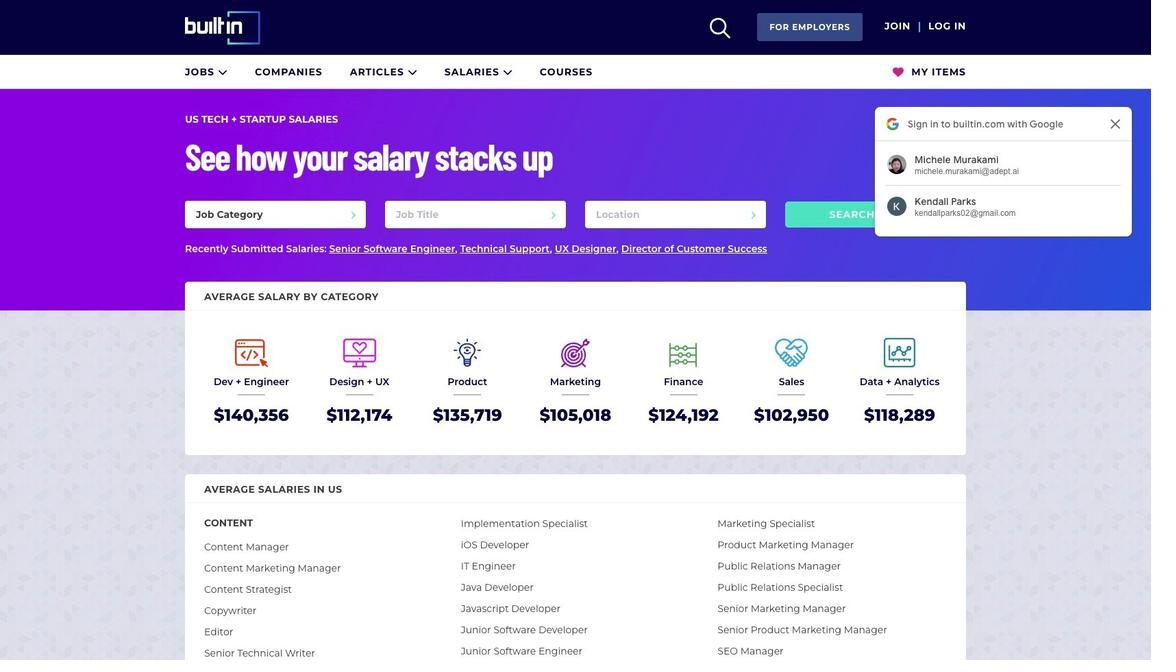 Task type: vqa. For each thing, say whether or not it's contained in the screenshot.
Built In National IMAGE
yes



Task type: locate. For each thing, give the bounding box(es) containing it.
icon image
[[710, 18, 731, 38], [893, 67, 904, 78], [218, 67, 228, 76], [408, 67, 417, 76], [503, 67, 513, 76]]



Task type: describe. For each thing, give the bounding box(es) containing it.
built in national image
[[185, 11, 280, 44]]



